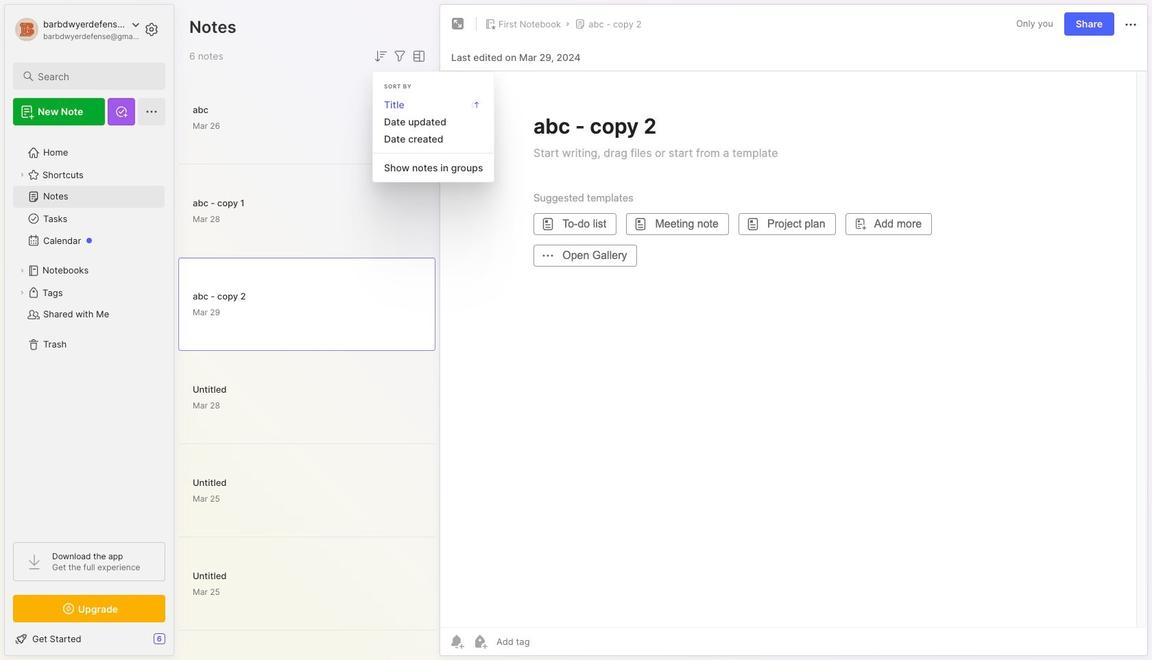 Task type: vqa. For each thing, say whether or not it's contained in the screenshot.
Account field
yes



Task type: describe. For each thing, give the bounding box(es) containing it.
Help and Learning task checklist field
[[5, 628, 174, 650]]

note window element
[[440, 4, 1149, 660]]

click to collapse image
[[173, 635, 184, 652]]

settings image
[[143, 21, 160, 38]]

expand tags image
[[18, 289, 26, 297]]

Sort options field
[[373, 48, 389, 64]]

Account field
[[13, 16, 140, 43]]

add tag image
[[472, 634, 488, 650]]

Add tag field
[[495, 636, 599, 648]]



Task type: locate. For each thing, give the bounding box(es) containing it.
dropdown list menu
[[373, 95, 494, 176]]

Search text field
[[38, 70, 153, 83]]

add filters image
[[392, 48, 408, 64]]

more actions image
[[1123, 16, 1140, 33]]

More actions field
[[1123, 15, 1140, 33]]

main element
[[0, 0, 178, 661]]

Note Editor text field
[[440, 71, 1148, 628]]

None search field
[[38, 68, 153, 84]]

add a reminder image
[[449, 634, 465, 650]]

Add filters field
[[392, 48, 408, 64]]

none search field inside main element
[[38, 68, 153, 84]]

expand notebooks image
[[18, 267, 26, 275]]

tree inside main element
[[5, 134, 174, 530]]

expand note image
[[450, 16, 467, 32]]

View options field
[[408, 48, 427, 64]]

tree
[[5, 134, 174, 530]]



